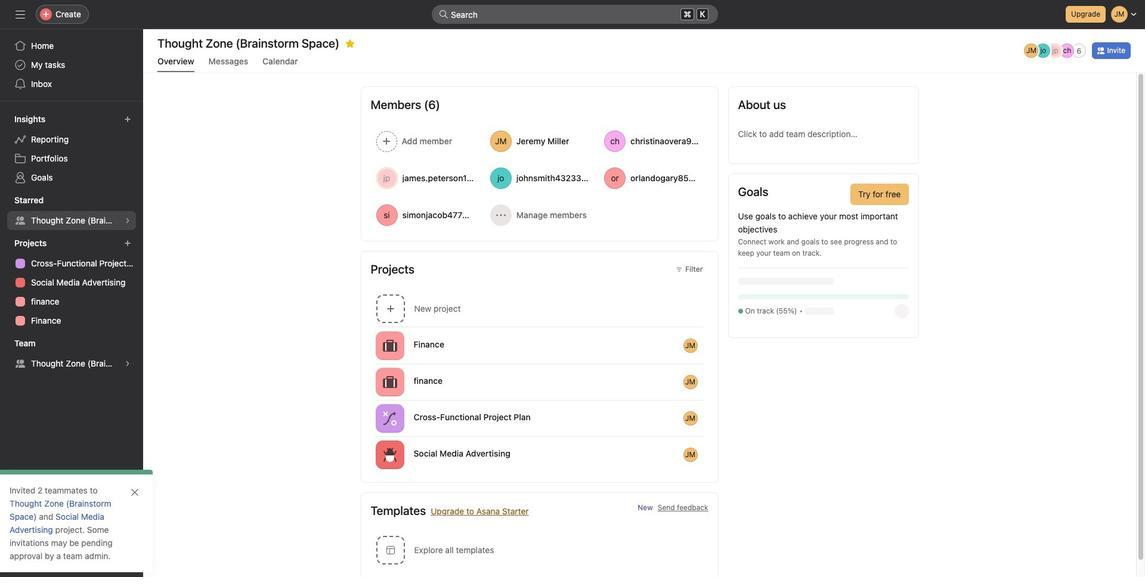 Task type: locate. For each thing, give the bounding box(es) containing it.
2 show options image from the top
[[704, 377, 713, 387]]

Search tasks, projects, and more text field
[[432, 5, 718, 24]]

starred element
[[0, 190, 143, 233]]

0 vertical spatial show options image
[[704, 341, 713, 351]]

2 list item from the top
[[361, 364, 718, 400]]

filter projects image
[[676, 266, 683, 273]]

show options image
[[704, 341, 713, 351], [704, 377, 713, 387], [704, 414, 713, 423]]

briefcase image
[[383, 375, 397, 389]]

close image
[[130, 488, 140, 498]]

line_and_symbols image
[[383, 411, 397, 426]]

see details, thought zone (brainstorm space) image
[[124, 360, 131, 368]]

2 vertical spatial show options image
[[704, 414, 713, 423]]

3 show options image from the top
[[704, 414, 713, 423]]

projects element
[[0, 233, 143, 333]]

bug image
[[383, 448, 397, 462]]

show options image for briefcase image
[[704, 377, 713, 387]]

list item
[[361, 328, 718, 364], [361, 364, 718, 400], [361, 400, 718, 437], [361, 437, 718, 473]]

4 list item from the top
[[361, 437, 718, 473]]

None field
[[432, 5, 718, 24]]

1 vertical spatial show options image
[[704, 377, 713, 387]]

1 show options image from the top
[[704, 341, 713, 351]]



Task type: describe. For each thing, give the bounding box(es) containing it.
new insights image
[[124, 116, 131, 123]]

1 list item from the top
[[361, 328, 718, 364]]

insights element
[[0, 109, 143, 190]]

global element
[[0, 29, 143, 101]]

3 list item from the top
[[361, 400, 718, 437]]

hide sidebar image
[[16, 10, 25, 19]]

remove from starred image
[[346, 39, 355, 48]]

show options image for briefcase icon
[[704, 341, 713, 351]]

teams element
[[0, 333, 143, 376]]

new project or portfolio image
[[124, 240, 131, 247]]

prominent image
[[439, 10, 449, 19]]

show options image
[[704, 450, 713, 460]]

see details, thought zone (brainstorm space) image
[[124, 217, 131, 224]]

briefcase image
[[383, 339, 397, 353]]

show options image for line_and_symbols icon
[[704, 414, 713, 423]]



Task type: vqa. For each thing, say whether or not it's contained in the screenshot.
list item
yes



